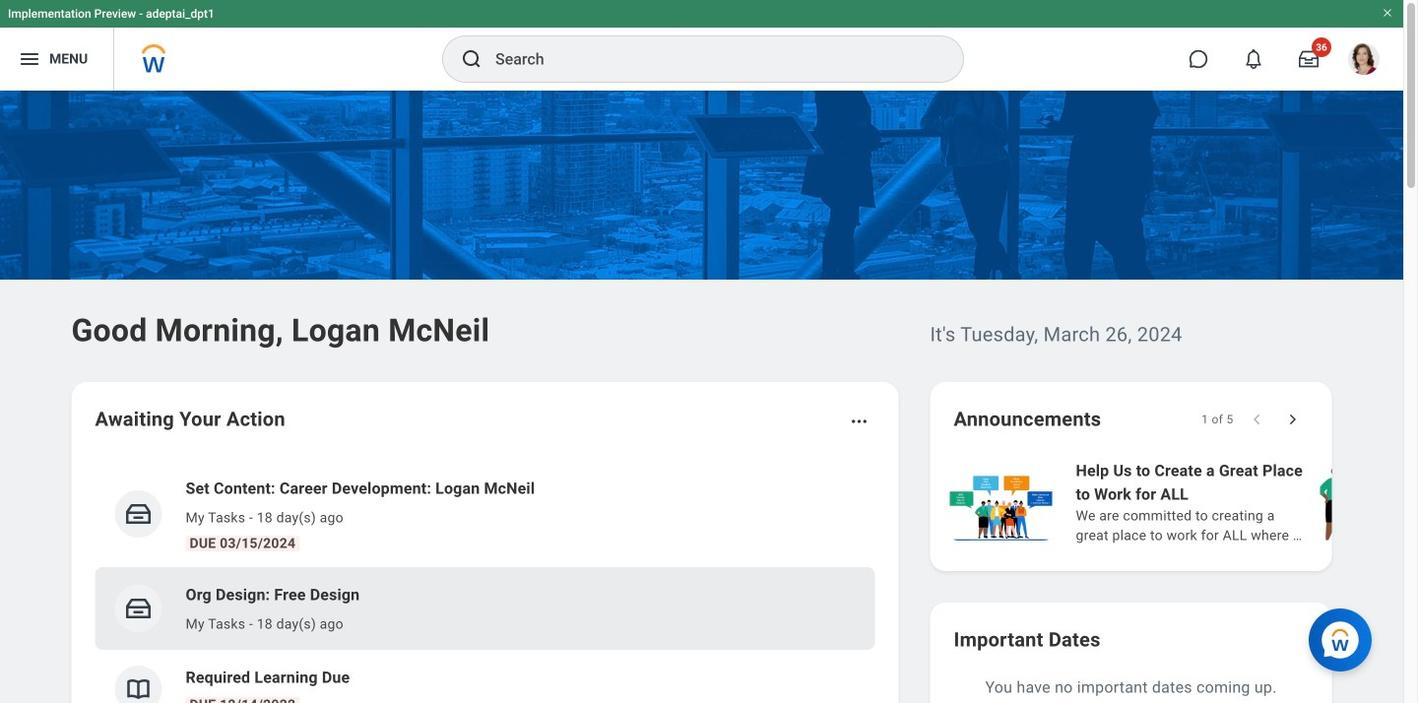 Task type: vqa. For each thing, say whether or not it's contained in the screenshot.
Begin Date
no



Task type: locate. For each thing, give the bounding box(es) containing it.
banner
[[0, 0, 1404, 91]]

1 horizontal spatial list
[[946, 457, 1419, 548]]

inbox image
[[124, 499, 153, 529]]

profile logan mcneil image
[[1349, 43, 1380, 79]]

status
[[1202, 412, 1234, 428]]

list
[[946, 457, 1419, 548], [95, 461, 875, 703]]

notifications large image
[[1244, 49, 1264, 69]]

list item
[[95, 567, 875, 650]]

main content
[[0, 91, 1419, 703]]

justify image
[[18, 47, 41, 71]]



Task type: describe. For each thing, give the bounding box(es) containing it.
inbox image
[[124, 594, 153, 624]]

book open image
[[124, 675, 153, 703]]

inbox large image
[[1299, 49, 1319, 69]]

Search Workday  search field
[[496, 37, 923, 81]]

0 horizontal spatial list
[[95, 461, 875, 703]]

search image
[[460, 47, 484, 71]]

close environment banner image
[[1382, 7, 1394, 19]]

chevron left small image
[[1248, 410, 1267, 430]]

chevron right small image
[[1283, 410, 1303, 430]]

related actions image
[[850, 412, 869, 431]]



